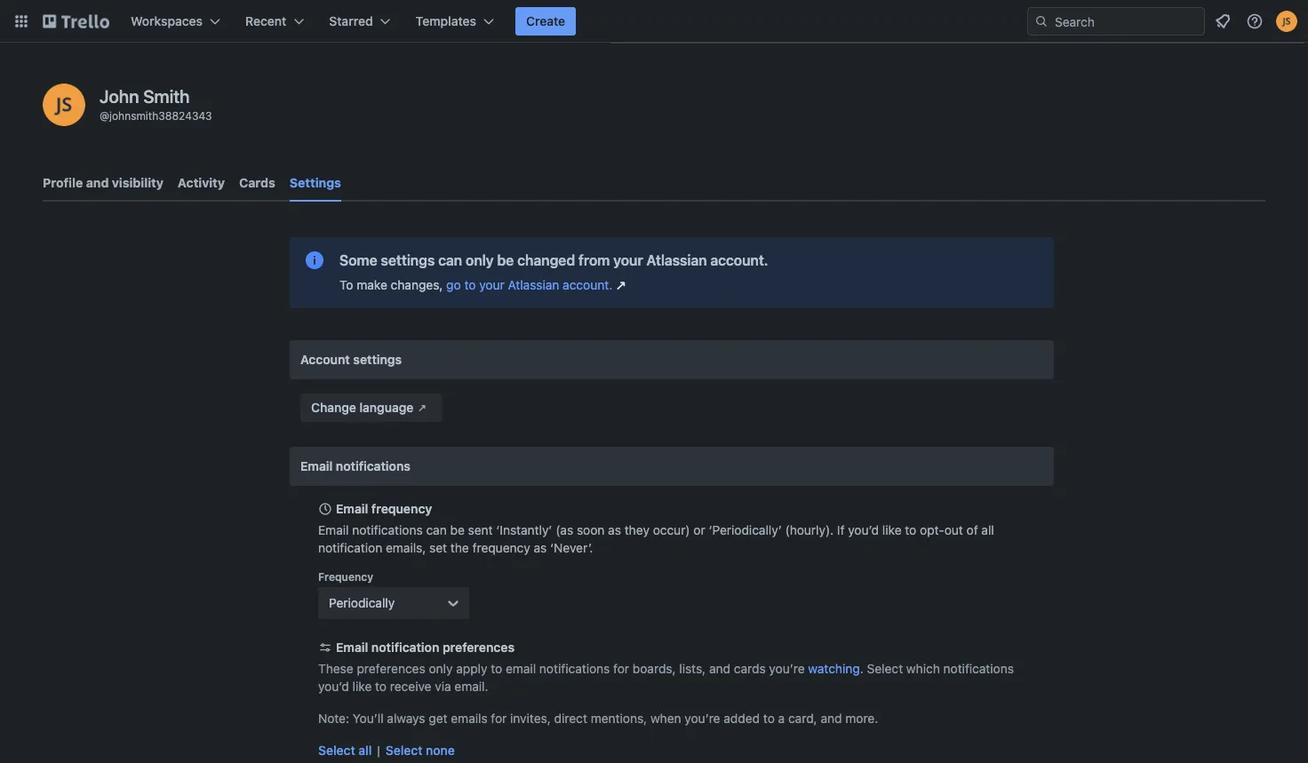 Task type: describe. For each thing, give the bounding box(es) containing it.
select inside . select which notifications you'd like to receive via email.
[[867, 662, 904, 677]]

1 horizontal spatial your
[[614, 252, 643, 269]]

language
[[360, 401, 414, 415]]

templates button
[[405, 7, 505, 36]]

mentions,
[[591, 712, 647, 726]]

frequency
[[318, 571, 374, 583]]

changes,
[[391, 278, 443, 293]]

activity link
[[178, 167, 225, 199]]

sent
[[468, 523, 493, 538]]

occur)
[[653, 523, 691, 538]]

search image
[[1035, 14, 1049, 28]]

email notification preferences
[[336, 641, 515, 655]]

email
[[506, 662, 536, 677]]

settings
[[290, 176, 341, 190]]

templates
[[416, 14, 477, 28]]

to left a
[[764, 712, 775, 726]]

note:
[[318, 712, 349, 726]]

account
[[301, 353, 350, 367]]

settings link
[[290, 167, 341, 202]]

your inside go to your atlassian account. link
[[479, 278, 505, 293]]

0 vertical spatial only
[[466, 252, 494, 269]]

email for email frequency
[[336, 502, 368, 517]]

open information menu image
[[1247, 12, 1264, 30]]

cards link
[[239, 167, 275, 199]]

1 vertical spatial account.
[[563, 278, 613, 293]]

workspaces
[[131, 14, 203, 28]]

they
[[625, 523, 650, 538]]

0 horizontal spatial select
[[318, 744, 355, 758]]

change language
[[311, 401, 414, 415]]

be inside email notifications can be sent 'instantly' (as soon as they occur) or 'periodically' (hourly). if you'd like to opt-out of all notification emails, set the frequency as 'never'.
[[450, 523, 465, 538]]

you'd inside . select which notifications you'd like to receive via email.
[[318, 680, 349, 694]]

1 vertical spatial only
[[429, 662, 453, 677]]

more.
[[846, 712, 879, 726]]

via
[[435, 680, 451, 694]]

email frequency
[[336, 502, 432, 517]]

account settings
[[301, 353, 402, 367]]

always
[[387, 712, 426, 726]]

some
[[340, 252, 378, 269]]

of
[[967, 523, 979, 538]]

1 vertical spatial atlassian
[[508, 278, 560, 293]]

create button
[[516, 7, 576, 36]]

0 horizontal spatial john smith (johnsmith38824343) image
[[43, 84, 85, 126]]

you'll
[[353, 712, 384, 726]]

1 vertical spatial notification
[[372, 641, 440, 655]]

1 horizontal spatial as
[[608, 523, 621, 538]]

none
[[426, 744, 455, 758]]

change language link
[[301, 394, 442, 422]]

starred button
[[319, 7, 402, 36]]

opt-
[[920, 523, 945, 538]]

go to your atlassian account. link
[[447, 277, 631, 294]]

apply
[[456, 662, 488, 677]]

1 horizontal spatial john smith (johnsmith38824343) image
[[1277, 11, 1298, 32]]

select all button
[[318, 742, 372, 760]]

0 vertical spatial preferences
[[443, 641, 515, 655]]

added
[[724, 712, 760, 726]]

go
[[447, 278, 461, 293]]

'periodically'
[[709, 523, 782, 538]]

these preferences only apply to email notifications for boards, lists, and cards you're watching
[[318, 662, 860, 677]]

changed
[[518, 252, 575, 269]]

can for settings
[[438, 252, 462, 269]]

the
[[451, 541, 469, 556]]

(as
[[556, 523, 574, 538]]

card,
[[789, 712, 818, 726]]

john
[[100, 85, 139, 106]]

back to home image
[[43, 7, 109, 36]]

cards
[[239, 176, 275, 190]]

from
[[579, 252, 610, 269]]

sm image
[[414, 399, 432, 417]]

create
[[526, 14, 566, 28]]

make
[[357, 278, 388, 293]]

cards
[[734, 662, 766, 677]]

settings for some
[[381, 252, 435, 269]]

when
[[651, 712, 682, 726]]

boards,
[[633, 662, 676, 677]]

if
[[838, 523, 845, 538]]

change
[[311, 401, 356, 415]]

profile
[[43, 176, 83, 190]]

invites,
[[510, 712, 551, 726]]

settings for account
[[353, 353, 402, 367]]

direct
[[554, 712, 588, 726]]

a
[[779, 712, 785, 726]]

starred
[[329, 14, 373, 28]]

like inside . select which notifications you'd like to receive via email.
[[353, 680, 372, 694]]

1 horizontal spatial and
[[710, 662, 731, 677]]

some settings can only be changed from your atlassian account.
[[340, 252, 769, 269]]

@
[[100, 109, 109, 122]]

.
[[860, 662, 864, 677]]

out
[[945, 523, 964, 538]]

|
[[377, 744, 380, 758]]



Task type: vqa. For each thing, say whether or not it's contained in the screenshot.
1st Starred Icon from the top
no



Task type: locate. For each thing, give the bounding box(es) containing it.
(hourly).
[[786, 523, 834, 538]]

like inside email notifications can be sent 'instantly' (as soon as they occur) or 'periodically' (hourly). if you'd like to opt-out of all notification emails, set the frequency as 'never'.
[[883, 523, 902, 538]]

1 horizontal spatial only
[[466, 252, 494, 269]]

settings up the change language link
[[353, 353, 402, 367]]

0 vertical spatial you're
[[770, 662, 805, 677]]

email notifications can be sent 'instantly' (as soon as they occur) or 'periodically' (hourly). if you'd like to opt-out of all notification emails, set the frequency as 'never'.
[[318, 523, 995, 556]]

0 vertical spatial frequency
[[372, 502, 432, 517]]

only up go to your atlassian account.
[[466, 252, 494, 269]]

frequency down sent
[[473, 541, 531, 556]]

notifications down email frequency
[[352, 523, 423, 538]]

notifications inside . select which notifications you'd like to receive via email.
[[944, 662, 1015, 677]]

1 vertical spatial john smith (johnsmith38824343) image
[[43, 84, 85, 126]]

for
[[614, 662, 630, 677], [491, 712, 507, 726]]

john smith (johnsmith38824343) image left '@'
[[43, 84, 85, 126]]

for left boards,
[[614, 662, 630, 677]]

all
[[982, 523, 995, 538], [359, 744, 372, 758]]

'never'.
[[550, 541, 593, 556]]

select none button
[[386, 742, 455, 760]]

activity
[[178, 176, 225, 190]]

0 vertical spatial be
[[497, 252, 514, 269]]

only up via
[[429, 662, 453, 677]]

all left the "|"
[[359, 744, 372, 758]]

you're
[[770, 662, 805, 677], [685, 712, 721, 726]]

as
[[608, 523, 621, 538], [534, 541, 547, 556]]

1 horizontal spatial account.
[[711, 252, 769, 269]]

or
[[694, 523, 706, 538]]

2 horizontal spatial and
[[821, 712, 842, 726]]

1 vertical spatial as
[[534, 541, 547, 556]]

email for email notifications
[[301, 459, 333, 474]]

profile and visibility
[[43, 176, 164, 190]]

select
[[867, 662, 904, 677], [318, 744, 355, 758], [386, 744, 423, 758]]

0 vertical spatial settings
[[381, 252, 435, 269]]

which
[[907, 662, 941, 677]]

emails
[[451, 712, 488, 726]]

0 horizontal spatial you're
[[685, 712, 721, 726]]

for right emails
[[491, 712, 507, 726]]

1 horizontal spatial be
[[497, 252, 514, 269]]

to right go
[[465, 278, 476, 293]]

0 horizontal spatial you'd
[[318, 680, 349, 694]]

like
[[883, 523, 902, 538], [353, 680, 372, 694]]

all right "of"
[[982, 523, 995, 538]]

settings up changes, at the left
[[381, 252, 435, 269]]

1 horizontal spatial preferences
[[443, 641, 515, 655]]

1 vertical spatial your
[[479, 278, 505, 293]]

settings
[[381, 252, 435, 269], [353, 353, 402, 367]]

1 horizontal spatial select
[[386, 744, 423, 758]]

0 horizontal spatial as
[[534, 541, 547, 556]]

email down change
[[301, 459, 333, 474]]

0 horizontal spatial and
[[86, 176, 109, 190]]

notification
[[318, 541, 383, 556], [372, 641, 440, 655]]

john smith (johnsmith38824343) image
[[1277, 11, 1298, 32], [43, 84, 85, 126]]

and right lists,
[[710, 662, 731, 677]]

to inside email notifications can be sent 'instantly' (as soon as they occur) or 'periodically' (hourly). if you'd like to opt-out of all notification emails, set the frequency as 'never'.
[[905, 523, 917, 538]]

watching
[[809, 662, 860, 677]]

1 horizontal spatial frequency
[[473, 541, 531, 556]]

email up these
[[336, 641, 368, 655]]

preferences up receive at the left of page
[[357, 662, 426, 677]]

1 vertical spatial you'd
[[318, 680, 349, 694]]

to left opt-
[[905, 523, 917, 538]]

Search field
[[1028, 7, 1206, 36]]

atlassian
[[647, 252, 707, 269], [508, 278, 560, 293]]

0 horizontal spatial for
[[491, 712, 507, 726]]

to make changes,
[[340, 278, 447, 293]]

go to your atlassian account.
[[447, 278, 613, 293]]

be up the
[[450, 523, 465, 538]]

0 vertical spatial all
[[982, 523, 995, 538]]

1 vertical spatial can
[[426, 523, 447, 538]]

notifications
[[336, 459, 411, 474], [352, 523, 423, 538], [540, 662, 610, 677], [944, 662, 1015, 677]]

and right profile
[[86, 176, 109, 190]]

0 vertical spatial can
[[438, 252, 462, 269]]

1 vertical spatial settings
[[353, 353, 402, 367]]

to left email
[[491, 662, 503, 677]]

0 vertical spatial as
[[608, 523, 621, 538]]

get
[[429, 712, 448, 726]]

recent button
[[235, 7, 315, 36]]

1 horizontal spatial all
[[982, 523, 995, 538]]

0 horizontal spatial account.
[[563, 278, 613, 293]]

email for email notifications can be sent 'instantly' (as soon as they occur) or 'periodically' (hourly). if you'd like to opt-out of all notification emails, set the frequency as 'never'.
[[318, 523, 349, 538]]

to
[[465, 278, 476, 293], [905, 523, 917, 538], [491, 662, 503, 677], [375, 680, 387, 694], [764, 712, 775, 726]]

0 horizontal spatial preferences
[[357, 662, 426, 677]]

0 horizontal spatial all
[[359, 744, 372, 758]]

1 vertical spatial you're
[[685, 712, 721, 726]]

0 horizontal spatial like
[[353, 680, 372, 694]]

1 vertical spatial preferences
[[357, 662, 426, 677]]

0 vertical spatial and
[[86, 176, 109, 190]]

notifications inside email notifications can be sent 'instantly' (as soon as they occur) or 'periodically' (hourly). if you'd like to opt-out of all notification emails, set the frequency as 'never'.
[[352, 523, 423, 538]]

atlassian down the changed
[[508, 278, 560, 293]]

you'd inside email notifications can be sent 'instantly' (as soon as they occur) or 'periodically' (hourly). if you'd like to opt-out of all notification emails, set the frequency as 'never'.
[[848, 523, 879, 538]]

1 vertical spatial like
[[353, 680, 372, 694]]

periodically
[[329, 596, 395, 611]]

like down these
[[353, 680, 372, 694]]

john smith @ johnsmith38824343
[[100, 85, 212, 122]]

notifications right which
[[944, 662, 1015, 677]]

0 vertical spatial notification
[[318, 541, 383, 556]]

email notifications
[[301, 459, 411, 474]]

select all | select none
[[318, 744, 455, 758]]

like left opt-
[[883, 523, 902, 538]]

and
[[86, 176, 109, 190], [710, 662, 731, 677], [821, 712, 842, 726]]

0 horizontal spatial frequency
[[372, 502, 432, 517]]

only
[[466, 252, 494, 269], [429, 662, 453, 677]]

these
[[318, 662, 354, 677]]

frequency
[[372, 502, 432, 517], [473, 541, 531, 556]]

soon
[[577, 523, 605, 538]]

email up frequency
[[318, 523, 349, 538]]

notification up frequency
[[318, 541, 383, 556]]

lists,
[[680, 662, 706, 677]]

1 vertical spatial be
[[450, 523, 465, 538]]

your
[[614, 252, 643, 269], [479, 278, 505, 293]]

email
[[301, 459, 333, 474], [336, 502, 368, 517], [318, 523, 349, 538], [336, 641, 368, 655]]

note: you'll always get emails for invites, direct mentions, when you're added to a card, and more.
[[318, 712, 879, 726]]

you'd right if
[[848, 523, 879, 538]]

1 vertical spatial all
[[359, 744, 372, 758]]

0 horizontal spatial be
[[450, 523, 465, 538]]

you're right cards
[[770, 662, 805, 677]]

notification inside email notifications can be sent 'instantly' (as soon as they occur) or 'periodically' (hourly). if you'd like to opt-out of all notification emails, set the frequency as 'never'.
[[318, 541, 383, 556]]

0 vertical spatial your
[[614, 252, 643, 269]]

can up go
[[438, 252, 462, 269]]

email down email notifications
[[336, 502, 368, 517]]

select right .
[[867, 662, 904, 677]]

0 vertical spatial you'd
[[848, 523, 879, 538]]

profile and visibility link
[[43, 167, 164, 199]]

to inside go to your atlassian account. link
[[465, 278, 476, 293]]

2 vertical spatial and
[[821, 712, 842, 726]]

visibility
[[112, 176, 164, 190]]

1 horizontal spatial like
[[883, 523, 902, 538]]

. select which notifications you'd like to receive via email.
[[318, 662, 1015, 694]]

1 vertical spatial frequency
[[473, 541, 531, 556]]

johnsmith38824343
[[109, 109, 212, 122]]

frequency inside email notifications can be sent 'instantly' (as soon as they occur) or 'periodically' (hourly). if you'd like to opt-out of all notification emails, set the frequency as 'never'.
[[473, 541, 531, 556]]

be
[[497, 252, 514, 269], [450, 523, 465, 538]]

and right card,
[[821, 712, 842, 726]]

to inside . select which notifications you'd like to receive via email.
[[375, 680, 387, 694]]

1 horizontal spatial you're
[[770, 662, 805, 677]]

can inside email notifications can be sent 'instantly' (as soon as they occur) or 'periodically' (hourly). if you'd like to opt-out of all notification emails, set the frequency as 'never'.
[[426, 523, 447, 538]]

'instantly'
[[497, 523, 553, 538]]

you're right 'when'
[[685, 712, 721, 726]]

primary element
[[0, 0, 1309, 43]]

to left receive at the left of page
[[375, 680, 387, 694]]

email.
[[455, 680, 489, 694]]

select right the "|"
[[386, 744, 423, 758]]

atlassian right "from"
[[647, 252, 707, 269]]

as down ''instantly''
[[534, 541, 547, 556]]

smith
[[143, 85, 190, 106]]

0 vertical spatial for
[[614, 662, 630, 677]]

notifications up email frequency
[[336, 459, 411, 474]]

notification up receive at the left of page
[[372, 641, 440, 655]]

0 notifications image
[[1213, 11, 1234, 32]]

your right go
[[479, 278, 505, 293]]

you'd down these
[[318, 680, 349, 694]]

preferences up apply
[[443, 641, 515, 655]]

select down note:
[[318, 744, 355, 758]]

set
[[430, 541, 447, 556]]

receive
[[390, 680, 432, 694]]

0 vertical spatial like
[[883, 523, 902, 538]]

2 horizontal spatial select
[[867, 662, 904, 677]]

to
[[340, 278, 353, 293]]

email for email notification preferences
[[336, 641, 368, 655]]

can for notifications
[[426, 523, 447, 538]]

as left the they
[[608, 523, 621, 538]]

1 horizontal spatial atlassian
[[647, 252, 707, 269]]

john smith (johnsmith38824343) image right open information menu "image"
[[1277, 11, 1298, 32]]

email inside email notifications can be sent 'instantly' (as soon as they occur) or 'periodically' (hourly). if you'd like to opt-out of all notification emails, set the frequency as 'never'.
[[318, 523, 349, 538]]

0 horizontal spatial only
[[429, 662, 453, 677]]

0 vertical spatial atlassian
[[647, 252, 707, 269]]

workspaces button
[[120, 7, 231, 36]]

1 horizontal spatial for
[[614, 662, 630, 677]]

1 vertical spatial for
[[491, 712, 507, 726]]

0 horizontal spatial your
[[479, 278, 505, 293]]

you'd
[[848, 523, 879, 538], [318, 680, 349, 694]]

be up go to your atlassian account.
[[497, 252, 514, 269]]

1 horizontal spatial you'd
[[848, 523, 879, 538]]

your right "from"
[[614, 252, 643, 269]]

0 vertical spatial account.
[[711, 252, 769, 269]]

can up set
[[426, 523, 447, 538]]

1 vertical spatial and
[[710, 662, 731, 677]]

all inside email notifications can be sent 'instantly' (as soon as they occur) or 'periodically' (hourly). if you'd like to opt-out of all notification emails, set the frequency as 'never'.
[[982, 523, 995, 538]]

watching link
[[809, 662, 860, 677]]

frequency up "emails,"
[[372, 502, 432, 517]]

emails,
[[386, 541, 426, 556]]

can
[[438, 252, 462, 269], [426, 523, 447, 538]]

notifications up direct
[[540, 662, 610, 677]]

recent
[[245, 14, 287, 28]]

0 vertical spatial john smith (johnsmith38824343) image
[[1277, 11, 1298, 32]]

0 horizontal spatial atlassian
[[508, 278, 560, 293]]



